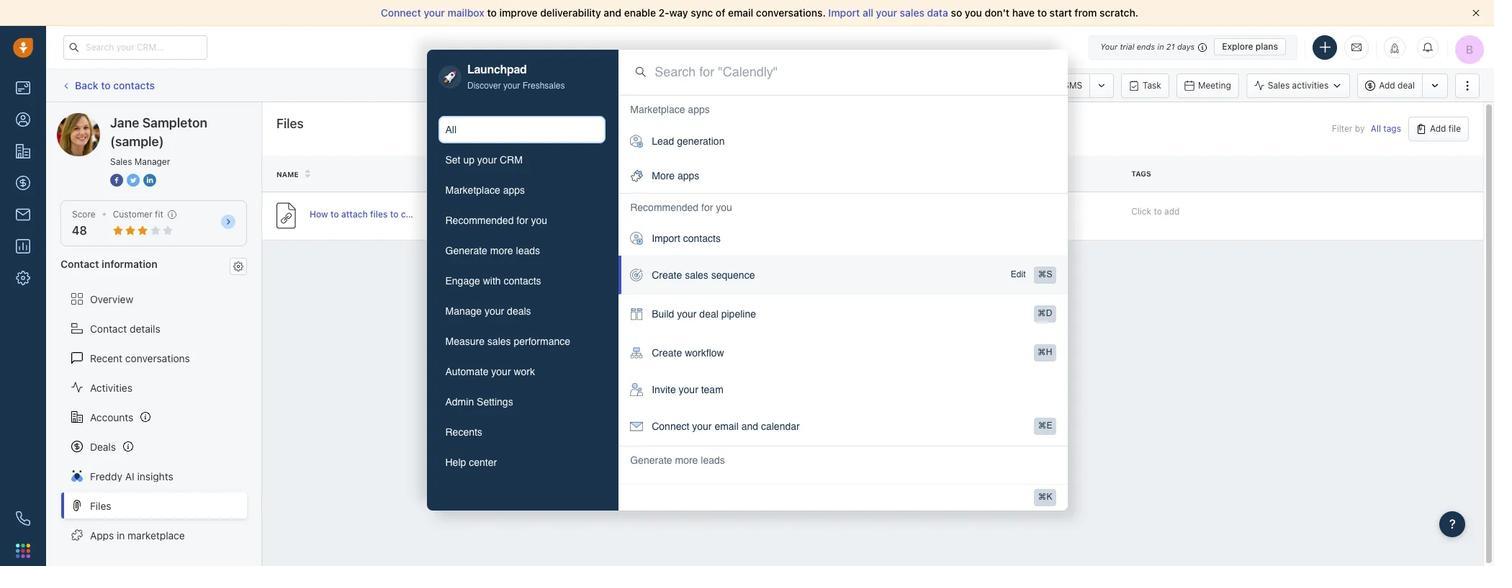 Task type: describe. For each thing, give the bounding box(es) containing it.
1 vertical spatial apps
[[678, 170, 700, 182]]

your
[[1101, 42, 1118, 51]]

generate more leads inside button
[[446, 245, 540, 257]]

launchpad discover your freshsales
[[468, 64, 565, 91]]

leads inside button
[[516, 245, 540, 257]]

admin
[[446, 396, 474, 408]]

meeting button
[[1177, 73, 1240, 98]]

engage
[[446, 275, 480, 287]]

to right mailbox
[[487, 6, 497, 19]]

pipeline
[[722, 308, 756, 320]]

team
[[701, 384, 724, 396]]

recommended for you inside recommended for you button
[[446, 215, 548, 226]]

information
[[102, 258, 158, 270]]

1 horizontal spatial marketplace apps
[[631, 104, 710, 115]]

score 48
[[72, 209, 96, 237]]

measure
[[446, 336, 485, 347]]

create for create sales sequence
[[652, 269, 682, 281]]

more inside heading
[[675, 455, 698, 466]]

(sample)
[[110, 134, 164, 149]]

0 vertical spatial sales
[[900, 6, 925, 19]]

lead
[[652, 135, 675, 147]]

have
[[1013, 6, 1035, 19]]

admin settings
[[446, 396, 513, 408]]

your right up
[[478, 154, 497, 166]]

how to attach files to contacts? link
[[310, 208, 442, 223]]

add file
[[1431, 123, 1462, 134]]

your trial ends in 21 days
[[1101, 42, 1195, 51]]

discover
[[468, 81, 501, 91]]

for inside heading
[[702, 202, 714, 213]]

recents
[[446, 427, 483, 438]]

2 vertical spatial and
[[742, 421, 759, 432]]

set
[[446, 154, 461, 166]]

explore plans link
[[1215, 38, 1287, 55]]

build
[[652, 308, 675, 320]]

your for automate your work
[[492, 366, 511, 378]]

freshsales
[[523, 81, 565, 91]]

your for build your deal pipeline
[[677, 308, 697, 320]]

contact details
[[90, 322, 160, 335]]

add for add deal
[[1380, 80, 1396, 91]]

filter
[[1333, 124, 1353, 134]]

set up your crm
[[446, 154, 523, 166]]

tags
[[1384, 124, 1402, 134]]

0 horizontal spatial deal
[[700, 308, 719, 320]]

conversations
[[125, 352, 190, 364]]

connect for connect your email and calendar
[[652, 421, 690, 432]]

freddy
[[90, 470, 123, 482]]

k
[[1047, 492, 1053, 502]]

more
[[652, 170, 675, 182]]

1 vertical spatial generate more leads
[[631, 455, 725, 466]]

connect your mailbox link
[[381, 6, 487, 19]]

deals
[[507, 306, 531, 317]]

conversations.
[[756, 6, 826, 19]]

customer
[[113, 209, 153, 220]]

deals
[[90, 441, 116, 453]]

overview
[[90, 293, 133, 305]]

marketplace apps inside button
[[446, 185, 525, 196]]

so
[[951, 6, 963, 19]]

your for invite your team
[[679, 384, 699, 396]]

activities
[[1293, 80, 1329, 91]]

to right files
[[390, 209, 399, 220]]

1 vertical spatial calendar
[[761, 421, 800, 432]]

apps inside heading
[[688, 104, 710, 115]]

0 vertical spatial sales
[[1269, 80, 1290, 91]]

contact for contact information
[[61, 258, 99, 270]]

measure sales performance button
[[438, 328, 606, 355]]

accounts
[[90, 411, 134, 423]]

⌘ d
[[1038, 308, 1053, 318]]

create sales sequence
[[652, 269, 755, 281]]

customer fit
[[113, 209, 163, 220]]

by
[[1356, 124, 1366, 134]]

owner
[[643, 170, 671, 178]]

mng settings image
[[233, 261, 244, 271]]

trial
[[1121, 42, 1135, 51]]

how to attach files to contacts?
[[310, 209, 442, 220]]

0 vertical spatial and
[[604, 6, 622, 19]]

contacts,
[[652, 101, 695, 112]]

sales for measure sales performance
[[488, 336, 511, 347]]

files
[[370, 209, 388, 220]]

sms
[[1064, 80, 1083, 90]]

set up your crm button
[[438, 146, 606, 174]]

click
[[1132, 206, 1152, 216]]

to left add on the top right of page
[[1154, 206, 1163, 216]]

connect your email and calendar
[[652, 421, 800, 432]]

tab list containing all
[[438, 116, 606, 476]]

leads inside heading
[[701, 455, 725, 466]]

more inside button
[[490, 245, 513, 257]]

click to add
[[1132, 206, 1180, 216]]

1 horizontal spatial all
[[1372, 124, 1382, 134]]

generate inside generate more leads heading
[[631, 455, 673, 466]]

generation
[[677, 135, 725, 147]]

1 vertical spatial files
[[90, 500, 111, 512]]

automate your work
[[446, 366, 535, 378]]

automate
[[446, 366, 489, 378]]

name
[[277, 170, 299, 178]]

mailbox
[[448, 6, 485, 19]]

settings
[[477, 396, 513, 408]]

0 vertical spatial you
[[965, 6, 983, 19]]

work
[[514, 366, 535, 378]]

48 button
[[72, 224, 87, 237]]

⌘ k
[[1039, 492, 1053, 502]]

recommended for you heading
[[631, 200, 733, 215]]

activities
[[90, 382, 133, 394]]

0 vertical spatial files
[[277, 116, 304, 131]]

0 vertical spatial import
[[829, 6, 860, 19]]

add deal button
[[1358, 73, 1423, 98]]

generate more leads heading
[[631, 453, 725, 468]]

contacts for engage with contacts
[[504, 275, 541, 287]]

sync
[[691, 6, 713, 19]]

back to contacts link
[[61, 74, 156, 97]]

to right how
[[331, 209, 339, 220]]

your for connect your mailbox to improve deliverability and enable 2-way sync of email conversations. import all your sales data so you don't have to start from scratch.
[[424, 6, 445, 19]]

recommended inside heading
[[631, 202, 699, 213]]

48
[[72, 224, 87, 237]]



Task type: vqa. For each thing, say whether or not it's contained in the screenshot.
the topmost "Generate more leads"
yes



Task type: locate. For each thing, give the bounding box(es) containing it.
back to contacts
[[75, 79, 155, 91]]

1 horizontal spatial in
[[1158, 42, 1165, 51]]

email down team
[[715, 421, 739, 432]]

generate down 'invite'
[[631, 455, 673, 466]]

to right back
[[101, 79, 111, 91]]

Try "connect email" field
[[655, 63, 1051, 81]]

enable
[[624, 6, 656, 19]]

1 horizontal spatial sales
[[685, 269, 709, 281]]

0 horizontal spatial generate more leads
[[446, 245, 540, 257]]

1 horizontal spatial recommended for you
[[631, 202, 733, 213]]

apps
[[90, 529, 114, 541]]

⌘
[[1039, 269, 1047, 280], [1038, 308, 1047, 318], [1038, 347, 1047, 357], [1039, 421, 1047, 431], [1039, 492, 1047, 502]]

1 vertical spatial and
[[727, 101, 744, 112]]

sales up 'facebook circled' image
[[110, 156, 132, 167]]

import all your sales data link
[[829, 6, 951, 19]]

your left work
[[492, 366, 511, 378]]

⌘ for build your deal pipeline
[[1038, 308, 1047, 318]]

admin settings button
[[438, 389, 606, 416]]

recommended down marketplace apps button
[[446, 215, 514, 226]]

don't
[[985, 6, 1010, 19]]

0 horizontal spatial recommended for you
[[446, 215, 548, 226]]

manage
[[446, 306, 482, 317]]

generate more leads button
[[438, 237, 606, 265]]

you right so
[[965, 6, 983, 19]]

1 vertical spatial contacts
[[684, 233, 721, 244]]

apps down crm
[[503, 185, 525, 196]]

facebook circled image
[[110, 173, 123, 188]]

generate more leads up engage with contacts
[[446, 245, 540, 257]]

crm
[[500, 154, 523, 166]]

1 vertical spatial more
[[675, 455, 698, 466]]

sales activities
[[1269, 80, 1329, 91]]

apps inside button
[[503, 185, 525, 196]]

what's new image
[[1390, 43, 1401, 53]]

manage your deals button
[[438, 298, 606, 325]]

contacts up create sales sequence
[[684, 233, 721, 244]]

1 horizontal spatial import
[[829, 6, 860, 19]]

sales inside jane sampleton (sample) sales manager
[[110, 156, 132, 167]]

1 vertical spatial for
[[517, 215, 529, 226]]

create workflow
[[652, 347, 724, 359]]

sales left the activities
[[1269, 80, 1290, 91]]

in right apps
[[117, 529, 125, 541]]

2 horizontal spatial you
[[965, 6, 983, 19]]

marketplace inside "marketplace apps" heading
[[631, 104, 685, 115]]

1 horizontal spatial add
[[1431, 123, 1447, 134]]

0 horizontal spatial generate
[[446, 245, 488, 257]]

1 horizontal spatial sales
[[1269, 80, 1290, 91]]

sms button
[[1043, 73, 1090, 98]]

21
[[1167, 42, 1176, 51]]

⌘ for create workflow
[[1038, 347, 1047, 357]]

tags
[[1132, 169, 1152, 178]]

1 vertical spatial in
[[117, 529, 125, 541]]

1 horizontal spatial deal
[[1398, 80, 1416, 91]]

0 vertical spatial recommended for you
[[631, 202, 733, 213]]

create for create workflow
[[652, 347, 682, 359]]

1 horizontal spatial generate more leads
[[631, 455, 725, 466]]

1 vertical spatial you
[[716, 202, 733, 213]]

0 vertical spatial recommended
[[631, 202, 699, 213]]

0 horizontal spatial more
[[490, 245, 513, 257]]

0 horizontal spatial add
[[1380, 80, 1396, 91]]

0 horizontal spatial all
[[446, 124, 457, 136]]

help center button
[[438, 449, 606, 476]]

2 vertical spatial sales
[[488, 336, 511, 347]]

⌘ for connect your email and calendar
[[1039, 421, 1047, 431]]

your left mailbox
[[424, 6, 445, 19]]

1 vertical spatial connect
[[652, 421, 690, 432]]

0 horizontal spatial leads
[[516, 245, 540, 257]]

help
[[446, 457, 466, 469]]

way
[[670, 6, 688, 19]]

improve
[[500, 6, 538, 19]]

h
[[1047, 347, 1053, 357]]

import down klo
[[652, 233, 681, 244]]

linkedin circled image
[[143, 173, 156, 188]]

2 vertical spatial contacts
[[504, 275, 541, 287]]

1 vertical spatial recommended for you
[[446, 215, 548, 226]]

close image
[[1473, 9, 1481, 17]]

sales left data
[[900, 6, 925, 19]]

1 horizontal spatial marketplace
[[631, 104, 685, 115]]

add
[[1380, 80, 1396, 91], [1431, 123, 1447, 134]]

generate more leads down connect your email and calendar
[[631, 455, 725, 466]]

deal inside button
[[1398, 80, 1416, 91]]

for inside button
[[517, 215, 529, 226]]

generate more leads
[[446, 245, 540, 257], [631, 455, 725, 466]]

files up name
[[277, 116, 304, 131]]

2 horizontal spatial contacts
[[684, 233, 721, 244]]

1 vertical spatial email
[[715, 421, 739, 432]]

0 vertical spatial apps
[[688, 104, 710, 115]]

marketplace apps up "lead"
[[631, 104, 710, 115]]

engage with contacts
[[446, 275, 541, 287]]

⌘ down ⌘ e
[[1039, 492, 1047, 502]]

2 horizontal spatial sales
[[900, 6, 925, 19]]

0 vertical spatial calendar
[[747, 101, 786, 112]]

1 vertical spatial recommended
[[446, 215, 514, 226]]

0 vertical spatial generate more leads
[[446, 245, 540, 257]]

you inside recommended for you button
[[531, 215, 548, 226]]

workflow
[[685, 347, 724, 359]]

recent conversations
[[90, 352, 190, 364]]

measure sales performance
[[446, 336, 571, 347]]

0 vertical spatial connect
[[381, 6, 421, 19]]

sales inside button
[[488, 336, 511, 347]]

all inside button
[[446, 124, 457, 136]]

0 horizontal spatial for
[[517, 215, 529, 226]]

1 vertical spatial contact
[[90, 322, 127, 335]]

1 vertical spatial leads
[[701, 455, 725, 466]]

e
[[1047, 421, 1053, 431]]

1 horizontal spatial files
[[277, 116, 304, 131]]

data
[[928, 6, 949, 19]]

recommended for you up import contacts
[[631, 202, 733, 213]]

press-command-k-to-open-and-close element
[[1035, 489, 1057, 506]]

0 vertical spatial more
[[490, 245, 513, 257]]

contacts, email, and calendar
[[652, 101, 786, 112]]

generate inside generate more leads button
[[446, 245, 488, 257]]

apps in marketplace
[[90, 529, 185, 541]]

to left "start"
[[1038, 6, 1048, 19]]

1 vertical spatial create
[[652, 347, 682, 359]]

send email image
[[1352, 41, 1362, 53]]

recents button
[[438, 419, 606, 446]]

from
[[1075, 6, 1098, 19]]

recommended for you down marketplace apps button
[[446, 215, 548, 226]]

0 horizontal spatial marketplace
[[446, 185, 501, 196]]

your for connect your email and calendar
[[693, 421, 712, 432]]

create
[[652, 269, 682, 281], [652, 347, 682, 359]]

for right klo
[[702, 202, 714, 213]]

0 vertical spatial leads
[[516, 245, 540, 257]]

marketplace apps heading
[[631, 102, 710, 117]]

contacts for back to contacts
[[113, 79, 155, 91]]

explore
[[1223, 41, 1254, 52]]

connect up generate more leads heading
[[652, 421, 690, 432]]

1 horizontal spatial more
[[675, 455, 698, 466]]

marketplace apps
[[631, 104, 710, 115], [446, 185, 525, 196]]

add left file
[[1431, 123, 1447, 134]]

0 vertical spatial contact
[[61, 258, 99, 270]]

1 vertical spatial deal
[[700, 308, 719, 320]]

s
[[1047, 269, 1053, 280]]

import contacts
[[652, 233, 721, 244]]

phone image
[[16, 512, 30, 526]]

0 vertical spatial contacts
[[113, 79, 155, 91]]

your left "deals"
[[485, 306, 504, 317]]

freshworks switcher image
[[16, 544, 30, 558]]

launchpad
[[468, 64, 527, 77]]

1 vertical spatial import
[[652, 233, 681, 244]]

contact up "recent"
[[90, 322, 127, 335]]

⌘ up ⌘ h
[[1038, 308, 1047, 318]]

files up apps
[[90, 500, 111, 512]]

sales for create sales sequence
[[685, 269, 709, 281]]

1 horizontal spatial generate
[[631, 455, 673, 466]]

you inside recommended for you heading
[[716, 202, 733, 213]]

you up import contacts
[[716, 202, 733, 213]]

0 horizontal spatial sales
[[488, 336, 511, 347]]

connect for connect your mailbox to improve deliverability and enable 2-way sync of email conversations. import all your sales data so you don't have to start from scratch.
[[381, 6, 421, 19]]

email
[[728, 6, 754, 19], [715, 421, 739, 432]]

create up 'invite'
[[652, 347, 682, 359]]

all button
[[438, 116, 606, 144]]

invite your team
[[652, 384, 724, 396]]

contact
[[61, 258, 99, 270], [90, 322, 127, 335]]

your down launchpad
[[504, 81, 520, 91]]

jane
[[110, 115, 139, 130]]

2-
[[659, 6, 670, 19]]

contacts up manage your deals button
[[504, 275, 541, 287]]

create up build
[[652, 269, 682, 281]]

your left team
[[679, 384, 699, 396]]

apps up generation
[[688, 104, 710, 115]]

recent
[[90, 352, 123, 364]]

connect left mailbox
[[381, 6, 421, 19]]

1 vertical spatial marketplace
[[446, 185, 501, 196]]

leads down connect your email and calendar
[[701, 455, 725, 466]]

score
[[72, 209, 96, 220]]

more down connect your email and calendar
[[675, 455, 698, 466]]

import left all
[[829, 6, 860, 19]]

all right by
[[1372, 124, 1382, 134]]

generate up engage at the left of the page
[[446, 245, 488, 257]]

0 vertical spatial email
[[728, 6, 754, 19]]

0 horizontal spatial you
[[531, 215, 548, 226]]

1 horizontal spatial leads
[[701, 455, 725, 466]]

back
[[75, 79, 98, 91]]

⌘ inside press-command-k-to-open-and-close element
[[1039, 492, 1047, 502]]

0 vertical spatial in
[[1158, 42, 1165, 51]]

add file button
[[1409, 117, 1470, 141]]

up
[[464, 154, 475, 166]]

start
[[1050, 6, 1073, 19]]

scratch.
[[1100, 6, 1139, 19]]

marketplace down up
[[446, 185, 501, 196]]

deal left pipeline
[[700, 308, 719, 320]]

deal
[[1398, 80, 1416, 91], [700, 308, 719, 320]]

marketplace apps down set up your crm
[[446, 185, 525, 196]]

⌘ down the ⌘ d
[[1038, 347, 1047, 357]]

all up set
[[446, 124, 457, 136]]

1 vertical spatial marketplace apps
[[446, 185, 525, 196]]

details
[[130, 322, 160, 335]]

2 vertical spatial you
[[531, 215, 548, 226]]

your for manage your deals
[[485, 306, 504, 317]]

0 vertical spatial for
[[702, 202, 714, 213]]

import
[[829, 6, 860, 19], [652, 233, 681, 244]]

for down marketplace apps button
[[517, 215, 529, 226]]

apps right more
[[678, 170, 700, 182]]

0 vertical spatial marketplace apps
[[631, 104, 710, 115]]

deliverability
[[541, 6, 601, 19]]

2 create from the top
[[652, 347, 682, 359]]

invite
[[652, 384, 676, 396]]

0 horizontal spatial sales
[[110, 156, 132, 167]]

your right build
[[677, 308, 697, 320]]

contact for contact details
[[90, 322, 127, 335]]

recommended inside button
[[446, 215, 514, 226]]

0 vertical spatial generate
[[446, 245, 488, 257]]

fit
[[155, 209, 163, 220]]

0 vertical spatial marketplace
[[631, 104, 685, 115]]

engage with contacts button
[[438, 268, 606, 295]]

0 horizontal spatial contacts
[[113, 79, 155, 91]]

sales left 'sequence'
[[685, 269, 709, 281]]

1 vertical spatial generate
[[631, 455, 673, 466]]

2 vertical spatial apps
[[503, 185, 525, 196]]

0 horizontal spatial files
[[90, 500, 111, 512]]

add
[[1165, 206, 1180, 216]]

0 vertical spatial create
[[652, 269, 682, 281]]

⌘ s
[[1039, 269, 1053, 280]]

0 horizontal spatial connect
[[381, 6, 421, 19]]

contact down '48'
[[61, 258, 99, 270]]

sales activities button
[[1247, 73, 1358, 98], [1247, 73, 1351, 98]]

file
[[1449, 123, 1462, 134]]

attach
[[341, 209, 368, 220]]

brad klo
[[643, 210, 678, 221]]

⌘ right edit
[[1039, 269, 1047, 280]]

0 vertical spatial deal
[[1398, 80, 1416, 91]]

sales up automate your work on the bottom of page
[[488, 336, 511, 347]]

your down team
[[693, 421, 712, 432]]

contacts down search your crm... text field
[[113, 79, 155, 91]]

your inside launchpad discover your freshsales
[[504, 81, 520, 91]]

1 horizontal spatial recommended
[[631, 202, 699, 213]]

performance
[[514, 336, 571, 347]]

more apps
[[652, 170, 700, 182]]

recommended down more
[[631, 202, 699, 213]]

lead generation
[[652, 135, 725, 147]]

marketplace
[[631, 104, 685, 115], [446, 185, 501, 196]]

contacts inside button
[[504, 275, 541, 287]]

1 horizontal spatial you
[[716, 202, 733, 213]]

d
[[1047, 308, 1053, 318]]

you down marketplace apps button
[[531, 215, 548, 226]]

0 horizontal spatial marketplace apps
[[446, 185, 525, 196]]

leads up engage with contacts button at the left of page
[[516, 245, 540, 257]]

sequence
[[712, 269, 755, 281]]

0 horizontal spatial import
[[652, 233, 681, 244]]

twitter circled image
[[127, 173, 140, 188]]

brad
[[643, 210, 662, 221]]

⌘ up ⌘ k at the right
[[1039, 421, 1047, 431]]

insights
[[137, 470, 173, 482]]

Search your CRM... text field
[[63, 35, 207, 59]]

filter by all tags
[[1333, 124, 1402, 134]]

email right of
[[728, 6, 754, 19]]

phone element
[[9, 504, 37, 533]]

your right all
[[876, 6, 898, 19]]

with
[[483, 275, 501, 287]]

0 horizontal spatial recommended
[[446, 215, 514, 226]]

deal down what's new image
[[1398, 80, 1416, 91]]

1 vertical spatial sales
[[685, 269, 709, 281]]

⌘ h
[[1038, 347, 1053, 357]]

1 horizontal spatial for
[[702, 202, 714, 213]]

marketplace up "lead"
[[631, 104, 685, 115]]

1 horizontal spatial contacts
[[504, 275, 541, 287]]

add down what's new image
[[1380, 80, 1396, 91]]

jane sampleton (sample) sales manager
[[110, 115, 207, 167]]

add for add file
[[1431, 123, 1447, 134]]

recommended for you button
[[438, 207, 606, 234]]

1 vertical spatial sales
[[110, 156, 132, 167]]

more up engage with contacts
[[490, 245, 513, 257]]

1 horizontal spatial connect
[[652, 421, 690, 432]]

tab list
[[438, 116, 606, 476]]

0 vertical spatial add
[[1380, 80, 1396, 91]]

1 create from the top
[[652, 269, 682, 281]]

recommended
[[631, 202, 699, 213], [446, 215, 514, 226]]

1 vertical spatial add
[[1431, 123, 1447, 134]]

marketplace inside marketplace apps button
[[446, 185, 501, 196]]

in left '21' on the right of the page
[[1158, 42, 1165, 51]]

0 horizontal spatial in
[[117, 529, 125, 541]]



